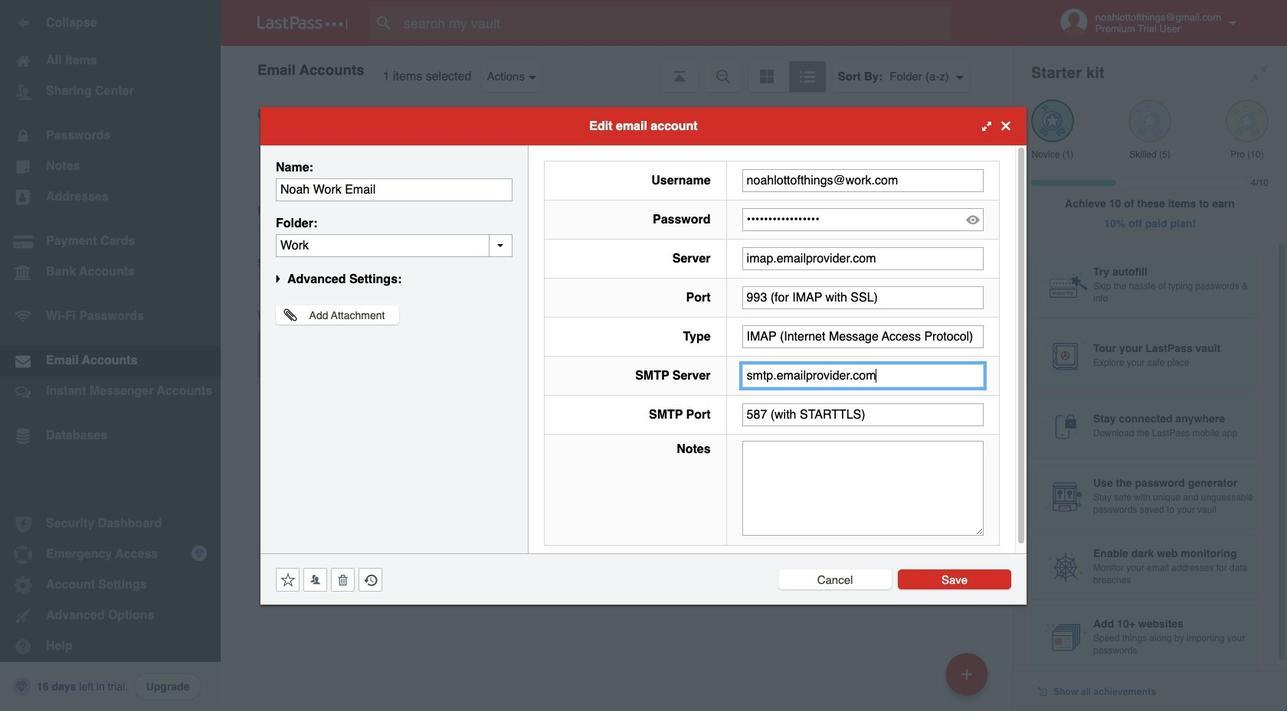 Task type: locate. For each thing, give the bounding box(es) containing it.
None text field
[[742, 169, 984, 192], [276, 234, 513, 257], [742, 247, 984, 270], [742, 286, 984, 309], [742, 325, 984, 348], [742, 403, 984, 426], [742, 169, 984, 192], [276, 234, 513, 257], [742, 247, 984, 270], [742, 286, 984, 309], [742, 325, 984, 348], [742, 403, 984, 426]]

None password field
[[742, 208, 984, 231]]

lastpass image
[[257, 16, 348, 30]]

new item navigation
[[940, 649, 998, 712]]

new item image
[[962, 669, 972, 680]]

None text field
[[276, 178, 513, 201], [742, 364, 984, 387], [742, 441, 984, 536], [276, 178, 513, 201], [742, 364, 984, 387], [742, 441, 984, 536]]

dialog
[[261, 107, 1027, 605]]

search my vault text field
[[369, 6, 981, 40]]



Task type: describe. For each thing, give the bounding box(es) containing it.
vault options navigation
[[221, 46, 1013, 92]]

Search search field
[[369, 6, 981, 40]]

main navigation navigation
[[0, 0, 221, 712]]



